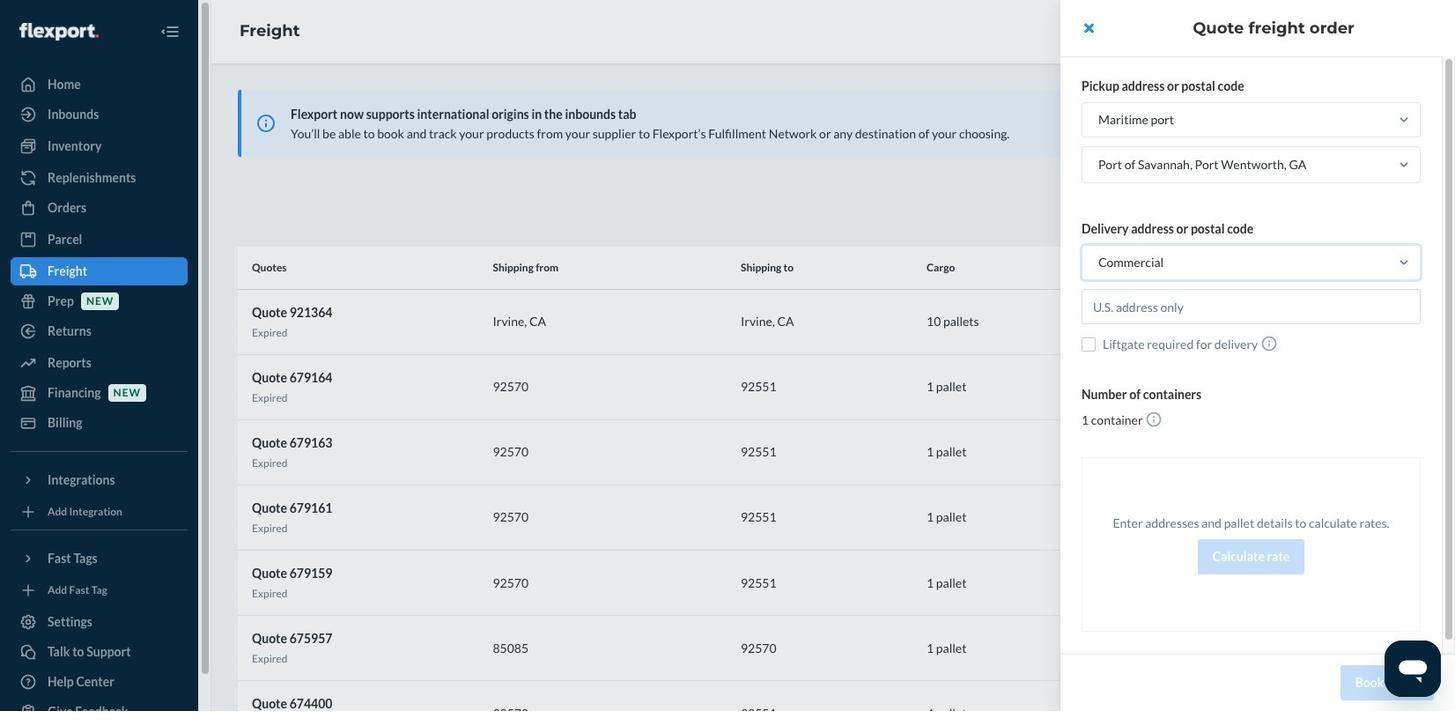 Task type: vqa. For each thing, say whether or not it's contained in the screenshot.
All related to All Returns
no



Task type: locate. For each thing, give the bounding box(es) containing it.
close image
[[1084, 21, 1094, 35]]

None checkbox
[[1082, 337, 1096, 351]]



Task type: describe. For each thing, give the bounding box(es) containing it.
U.S. address only text field
[[1082, 289, 1421, 324]]



